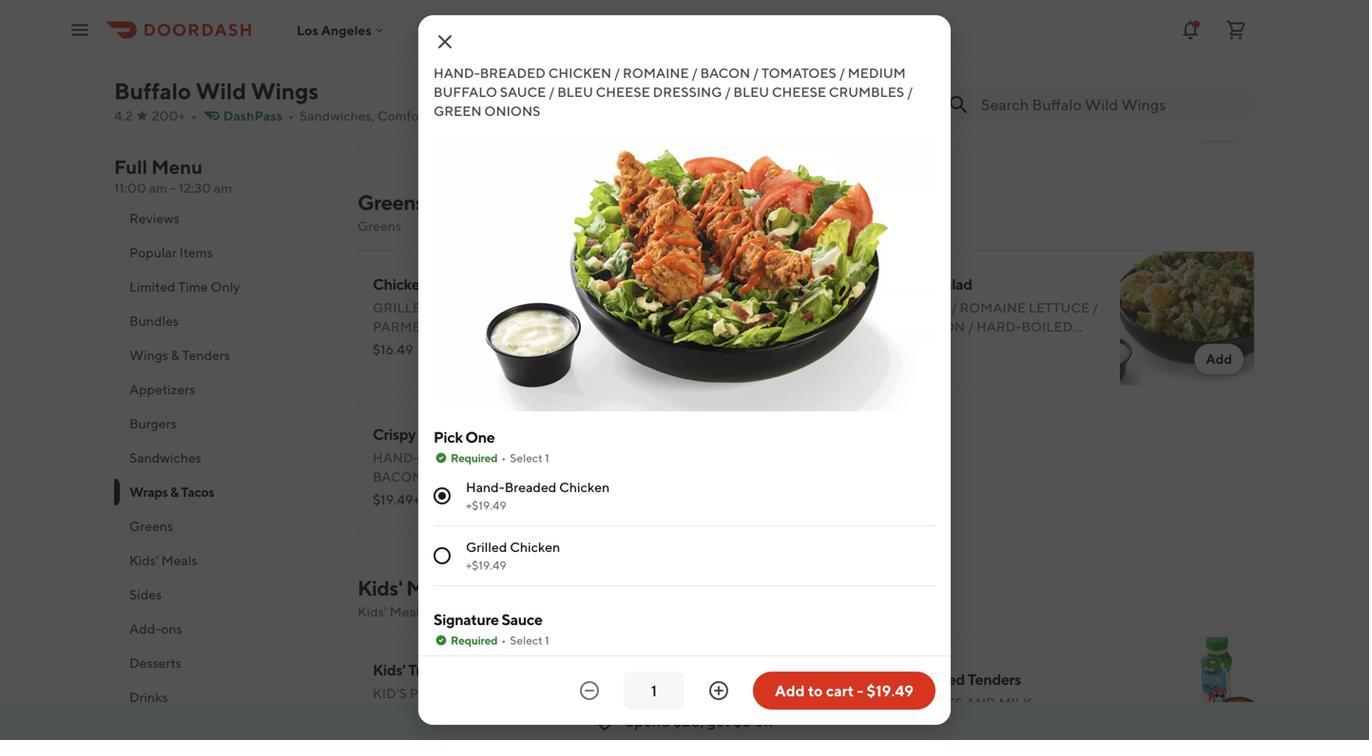 Task type: vqa. For each thing, say whether or not it's contained in the screenshot.
the left always
no



Task type: describe. For each thing, give the bounding box(es) containing it.
street tacos image
[[1120, 15, 1256, 150]]

sandwiches, comfort • 0.2 mi
[[300, 108, 487, 124]]

add-ons button
[[114, 613, 335, 647]]

chopped
[[829, 275, 893, 293]]

get
[[707, 713, 731, 731]]

grilled
[[373, 300, 431, 316]]

1 vertical spatial parmesan
[[439, 338, 516, 354]]

appetizers button
[[114, 373, 335, 407]]

• select 1 for pick one
[[501, 452, 550, 465]]

cart
[[826, 682, 854, 701]]

hand-breaded chicken / romaine / bacon / tomatoes / medium buffalo sauce / bleu cheese dressing / bleu cheese crumbles / green onions
[[434, 65, 913, 119]]

popular items
[[129, 245, 213, 261]]

$9.49
[[829, 719, 865, 734]]

caesar
[[431, 275, 478, 293]]

kids' hand-breaded tenders served with fries and milk $9.49
[[829, 671, 1033, 734]]

hand- inside hand-breaded chicken / romaine / bacon / tomatoes / medium buffalo sauce / bleu cheese dressing / bleu cheese crumbles / green onions
[[434, 65, 480, 81]]

sauce inside hand-breaded chicken / romaine / bacon / tomatoes / medium buffalo sauce / bleu cheese dressing / bleu cheese crumbles / green onions
[[500, 84, 546, 100]]

drinks
[[129, 690, 168, 706]]

add button for chicken caesar salad
[[738, 344, 788, 375]]

buffalo wild wings
[[114, 78, 319, 105]]

& for wraps
[[170, 485, 179, 500]]

bacon inside crispy buffalo chicken salad hand-breaded chicken / romaine / bacon / tomatoes / medium buffalo sauce / bleu cheese dressing / bleu cheese crumbles / green onions
[[373, 469, 423, 485]]

kids' meals
[[129, 553, 197, 569]]

sandwiches button
[[114, 441, 335, 476]]

buffalo inside crispy buffalo chicken salad hand-breaded chicken / romaine / bacon / tomatoes / medium buffalo sauce / bleu cheese dressing / bleu cheese crumbles / green onions
[[418, 426, 468, 444]]

brisket street tacos
[[373, 39, 506, 58]]

street
[[423, 39, 465, 58]]

reviews button
[[114, 202, 335, 236]]

none radio inside pick one group
[[434, 548, 451, 565]]

served inside kids' hand-breaded tenders served with fries and milk $9.49
[[829, 696, 883, 711]]

chopped cobb salad
[[829, 275, 973, 293]]

bundles
[[129, 313, 179, 329]]

required for pick
[[451, 452, 498, 465]]

wings inside button
[[129, 348, 168, 363]]

• right 200+
[[191, 108, 197, 124]]

• inside pick one group
[[501, 452, 506, 465]]

ons
[[161, 622, 182, 637]]

buffalo inside hand-breaded chicken / romaine / bacon / tomatoes / medium buffalo sauce / bleu cheese dressing / bleu cheese crumbles / green onions
[[434, 84, 497, 100]]

chicken caesar salad grilled chicken / romaine / parmesan garlic / caesar dressing / shaved parmesan / lemon pepper seasoning / croutons
[[373, 275, 643, 373]]

burgers
[[129, 416, 177, 432]]

required for signature
[[451, 634, 498, 648]]

tenders inside kids' hand-breaded tenders served with fries and milk $9.49
[[968, 671, 1021, 689]]

chicken inside chicken caesar salad grilled chicken / romaine / parmesan garlic / caesar dressing / shaved parmesan / lemon pepper seasoning / croutons
[[373, 275, 429, 293]]

menu
[[151, 156, 203, 178]]

add for the street tacos image
[[1206, 116, 1233, 131]]

bacon inside hand-breaded chicken / romaine / bacon / tomatoes / medium buffalo sauce / bleu cheese dressing / bleu cheese crumbles / green onions
[[701, 65, 751, 81]]

only
[[211, 279, 240, 295]]

lemon
[[527, 338, 578, 354]]

notification bell image
[[1179, 19, 1202, 41]]

decrease quantity by 1 image
[[578, 680, 601, 703]]

wraps
[[129, 485, 168, 500]]

onions inside crispy buffalo chicken salad hand-breaded chicken / romaine / bacon / tomatoes / medium buffalo sauce / bleu cheese dressing / bleu cheese crumbles / green onions
[[567, 507, 624, 523]]

limited
[[129, 279, 176, 295]]

shaved
[[381, 338, 437, 354]]

open menu image
[[68, 19, 91, 41]]

traditional
[[408, 662, 480, 680]]

limited time only
[[129, 279, 240, 295]]

appetizers
[[129, 382, 195, 398]]

pepper
[[581, 338, 634, 354]]

medium inside crispy buffalo chicken salad hand-breaded chicken / romaine / bacon / tomatoes / medium buffalo sauce / bleu cheese dressing / bleu cheese crumbles / green onions
[[520, 469, 578, 485]]

- inside "full menu 11:00 am - 12:30 am"
[[170, 180, 176, 196]]

with inside kids' traditional wings kid's portion of 4 wings. served with fries and milk
[[373, 705, 409, 721]]

tomatoes inside crispy buffalo chicken salad hand-breaded chicken / romaine / bacon / tomatoes / medium buffalo sauce / bleu cheese dressing / bleu cheese crumbles / green onions
[[434, 469, 509, 485]]

los
[[297, 22, 319, 38]]

drinks button
[[114, 681, 335, 715]]

spend
[[626, 713, 670, 731]]

sauce
[[502, 611, 543, 629]]

breaded inside crispy buffalo chicken salad hand-breaded chicken / romaine / bacon / tomatoes / medium buffalo sauce / bleu cheese dressing / bleu cheese crumbles / green onions
[[419, 450, 485, 466]]

caesar
[[515, 319, 571, 335]]

popular
[[129, 245, 177, 261]]

200+ •
[[152, 108, 197, 124]]

crumbles inside hand-breaded chicken / romaine / bacon / tomatoes / medium buffalo sauce / bleu cheese dressing / bleu cheese crumbles / green onions
[[829, 84, 905, 100]]

green inside hand-breaded chicken / romaine / bacon / tomatoes / medium buffalo sauce / bleu cheese dressing / bleu cheese crumbles / green onions
[[434, 103, 482, 119]]

pick
[[434, 428, 463, 447]]

add-ons
[[129, 622, 182, 637]]

sides button
[[114, 578, 335, 613]]

dressing inside chicken caesar salad grilled chicken / romaine / parmesan garlic / caesar dressing / shaved parmesan / lemon pepper seasoning / croutons
[[573, 319, 643, 335]]

seasoning
[[373, 357, 455, 373]]

items
[[179, 245, 213, 261]]

comfort
[[378, 108, 429, 124]]

add to cart - $19.49 button
[[753, 672, 936, 711]]

chicken inside hand-breaded chicken / romaine / bacon / tomatoes / medium buffalo sauce / bleu cheese dressing / bleu cheese crumbles / green onions
[[549, 65, 612, 81]]

tacos for wraps & tacos
[[181, 485, 214, 500]]

and inside kids' traditional wings kid's portion of 4 wings. served with fries and milk
[[453, 705, 483, 721]]

salad for cobb
[[936, 275, 973, 293]]

pick one group
[[434, 427, 936, 587]]

kids' traditional wings kid's portion of 4 wings. served with fries and milk
[[373, 662, 616, 721]]

$19.49
[[867, 682, 914, 701]]

dashpass •
[[223, 108, 294, 124]]

angeles
[[321, 22, 372, 38]]

chicken inside chicken caesar salad grilled chicken / romaine / parmesan garlic / caesar dressing / shaved parmesan / lemon pepper seasoning / croutons
[[434, 300, 497, 316]]

crispy
[[373, 426, 416, 444]]

los angeles
[[297, 22, 372, 38]]

los angeles button
[[297, 22, 387, 38]]

chopped cobb salad image
[[1120, 251, 1256, 386]]

pick one
[[434, 428, 495, 447]]

add for chopped cobb salad image
[[1206, 351, 1233, 367]]

wings & tenders button
[[114, 339, 335, 373]]

add for chicken caesar salad image
[[750, 351, 776, 367]]

sandwiches
[[129, 450, 202, 466]]

1 for signature sauce
[[545, 634, 550, 648]]

$5
[[734, 713, 752, 731]]

signature sauce
[[434, 611, 543, 629]]

crispy buffalo chicken salad hand-breaded chicken / romaine / bacon / tomatoes / medium buffalo sauce / bleu cheese dressing / bleu cheese crumbles / green onions
[[373, 426, 645, 523]]

dashpass
[[223, 108, 283, 124]]

breaded inside hand-breaded chicken / romaine / bacon / tomatoes / medium buffalo sauce / bleu cheese dressing / bleu cheese crumbles / green onions
[[480, 65, 546, 81]]

2 vertical spatial meals
[[390, 604, 426, 620]]

off
[[755, 713, 774, 731]]

0.2
[[450, 108, 470, 124]]

cobb
[[895, 275, 933, 293]]

kids' meals button
[[114, 544, 335, 578]]

brisket street tacos image
[[664, 15, 799, 150]]

of
[[476, 686, 495, 702]]

1 for pick one
[[545, 452, 550, 465]]

hand- inside crispy buffalo chicken salad hand-breaded chicken / romaine / bacon / tomatoes / medium buffalo sauce / bleu cheese dressing / bleu cheese crumbles / green onions
[[373, 450, 419, 466]]

$18.29
[[829, 342, 869, 358]]

signature
[[434, 611, 499, 629]]

to
[[808, 682, 823, 701]]

hand-breaded chicken +$19.49
[[466, 480, 610, 513]]

add button for chopped cobb salad
[[1195, 344, 1244, 375]]

kids' traditional wings image
[[664, 637, 799, 741]]

wings & tenders
[[129, 348, 230, 363]]

sides
[[129, 587, 162, 603]]

wild
[[196, 78, 246, 105]]

brisket
[[373, 39, 420, 58]]



Task type: locate. For each thing, give the bounding box(es) containing it.
hand- inside kids' hand-breaded tenders served with fries and milk $9.49
[[865, 671, 908, 689]]

0 vertical spatial hand-
[[466, 480, 505, 496]]

• right "dashpass"
[[288, 108, 294, 124]]

and right $19.49
[[966, 696, 997, 711]]

1 vertical spatial buffalo
[[418, 426, 468, 444]]

1 horizontal spatial served
[[829, 696, 883, 711]]

0 vertical spatial tenders
[[182, 348, 230, 363]]

+$19.49 up grilled
[[466, 499, 507, 513]]

0 vertical spatial breaded
[[480, 65, 546, 81]]

11:00
[[114, 180, 146, 196]]

salad up hand-breaded chicken +$19.49
[[529, 426, 566, 444]]

1 horizontal spatial fries
[[925, 696, 963, 711]]

chicken caesar salad image
[[664, 251, 799, 386]]

• left 0.2
[[436, 108, 442, 124]]

1 up wings.
[[545, 634, 550, 648]]

2 vertical spatial romaine
[[562, 450, 628, 466]]

1 vertical spatial hand-
[[865, 671, 908, 689]]

• select 1 inside signature sauce group
[[501, 634, 550, 648]]

0 horizontal spatial bacon
[[373, 469, 423, 485]]

0 vertical spatial onions
[[485, 103, 541, 119]]

greens down sandwiches, comfort • 0.2 mi
[[358, 190, 425, 215]]

desserts button
[[114, 647, 335, 681]]

add to cart - $19.49
[[775, 682, 914, 701]]

0 horizontal spatial buffalo
[[434, 84, 497, 100]]

one
[[465, 428, 495, 447]]

bacon
[[701, 65, 751, 81], [373, 469, 423, 485]]

dialog
[[419, 0, 951, 741]]

with
[[886, 696, 922, 711], [373, 705, 409, 721]]

garlic
[[452, 319, 504, 335]]

$25,
[[674, 713, 704, 731]]

hand- right cart
[[865, 671, 908, 689]]

0 vertical spatial crumbles
[[829, 84, 905, 100]]

1 horizontal spatial onions
[[567, 507, 624, 523]]

breaded down the pick
[[419, 450, 485, 466]]

parmesan down garlic
[[439, 338, 516, 354]]

hand-
[[466, 480, 505, 496], [865, 671, 908, 689]]

tacos for brisket street tacos
[[467, 39, 506, 58]]

1 horizontal spatial breaded
[[908, 671, 965, 689]]

1 horizontal spatial am
[[214, 180, 232, 196]]

kids' for kids' meals kids' meals
[[358, 576, 403, 601]]

0 vertical spatial medium
[[848, 65, 906, 81]]

am right 12:30 at the left
[[214, 180, 232, 196]]

1 vertical spatial required
[[451, 634, 498, 648]]

greens for greens greens
[[358, 190, 425, 215]]

0 vertical spatial tacos
[[467, 39, 506, 58]]

hand- down crispy
[[373, 450, 419, 466]]

2 required from the top
[[451, 634, 498, 648]]

0 horizontal spatial with
[[373, 705, 409, 721]]

Item Search search field
[[982, 94, 1240, 115]]

1 vertical spatial buffalo
[[581, 469, 645, 485]]

1 vertical spatial hand-
[[373, 450, 419, 466]]

• select 1 up hand-breaded chicken +$19.49
[[501, 452, 550, 465]]

200+
[[152, 108, 185, 124]]

2 • select 1 from the top
[[501, 634, 550, 648]]

with inside kids' hand-breaded tenders served with fries and milk $9.49
[[886, 696, 922, 711]]

0 vertical spatial green
[[434, 103, 482, 119]]

sauce inside crispy buffalo chicken salad hand-breaded chicken / romaine / bacon / tomatoes / medium buffalo sauce / bleu cheese dressing / bleu cheese crumbles / green onions
[[373, 488, 419, 504]]

0 vertical spatial hand-
[[434, 65, 480, 81]]

None radio
[[434, 548, 451, 565]]

0 vertical spatial chicken
[[549, 65, 612, 81]]

required inside pick one group
[[451, 452, 498, 465]]

0 horizontal spatial and
[[453, 705, 483, 721]]

1 vertical spatial breaded
[[419, 450, 485, 466]]

2 +$19.49 from the top
[[466, 559, 507, 573]]

0 items, open order cart image
[[1225, 19, 1248, 41]]

0 vertical spatial buffalo
[[434, 84, 497, 100]]

breaded inside kids' hand-breaded tenders served with fries and milk $9.49
[[908, 671, 965, 689]]

chicken inside crispy buffalo chicken salad hand-breaded chicken / romaine / bacon / tomatoes / medium buffalo sauce / bleu cheese dressing / bleu cheese crumbles / green onions
[[488, 450, 551, 466]]

medium inside hand-breaded chicken / romaine / bacon / tomatoes / medium buffalo sauce / bleu cheese dressing / bleu cheese crumbles / green onions
[[848, 65, 906, 81]]

crumbles inside crispy buffalo chicken salad hand-breaded chicken / romaine / bacon / tomatoes / medium buffalo sauce / bleu cheese dressing / bleu cheese crumbles / green onions
[[430, 507, 505, 523]]

full menu 11:00 am - 12:30 am
[[114, 156, 232, 196]]

• select 1 for signature sauce
[[501, 634, 550, 648]]

kid's
[[373, 686, 407, 702]]

1 vertical spatial onions
[[567, 507, 624, 523]]

2 vertical spatial chicken
[[488, 450, 551, 466]]

/
[[614, 65, 620, 81], [692, 65, 698, 81], [753, 65, 759, 81], [839, 65, 845, 81], [549, 84, 555, 100], [725, 84, 731, 100], [907, 84, 913, 100], [500, 300, 506, 316], [577, 300, 583, 316], [506, 319, 512, 335], [373, 338, 379, 354], [518, 338, 524, 354], [457, 357, 463, 373], [553, 450, 559, 466], [631, 450, 637, 466], [425, 469, 431, 485], [512, 469, 518, 485], [422, 488, 428, 504], [598, 488, 604, 504], [508, 507, 514, 523]]

2 vertical spatial greens
[[129, 519, 173, 535]]

fries right $19.49
[[925, 696, 963, 711]]

$17.79
[[373, 106, 410, 122]]

1 up hand-breaded chicken +$19.49
[[545, 452, 550, 465]]

0 vertical spatial parmesan
[[373, 319, 449, 335]]

0 vertical spatial greens
[[358, 190, 425, 215]]

2 select from the top
[[510, 634, 543, 648]]

wings up dashpass • on the left top of page
[[251, 78, 319, 105]]

+$19.49 inside hand-breaded chicken +$19.49
[[466, 499, 507, 513]]

milk inside kids' traditional wings kid's portion of 4 wings. served with fries and milk
[[486, 705, 519, 721]]

0 vertical spatial select
[[510, 452, 543, 465]]

1 inside signature sauce group
[[545, 634, 550, 648]]

served up $9.49
[[829, 696, 883, 711]]

kids' inside kids' hand-breaded tenders served with fries and milk $9.49
[[829, 671, 862, 689]]

add inside button
[[775, 682, 805, 701]]

2 vertical spatial dressing
[[526, 488, 595, 504]]

2 vertical spatial wings
[[482, 662, 526, 680]]

time
[[178, 279, 208, 295]]

required down the signature
[[451, 634, 498, 648]]

0 horizontal spatial buffalo
[[114, 78, 191, 105]]

meals inside button
[[161, 553, 197, 569]]

1 vertical spatial tenders
[[968, 671, 1021, 689]]

chicken
[[373, 275, 429, 293], [470, 426, 526, 444], [559, 480, 610, 496], [510, 540, 560, 555]]

breaded inside hand-breaded chicken +$19.49
[[505, 480, 557, 496]]

• inside signature sauce group
[[501, 634, 506, 648]]

1 inside pick one group
[[545, 452, 550, 465]]

required inside signature sauce group
[[451, 634, 498, 648]]

wings down bundles
[[129, 348, 168, 363]]

kids' hand-breaded tenders image
[[1120, 637, 1256, 741]]

0 horizontal spatial onions
[[485, 103, 541, 119]]

1 vertical spatial tomatoes
[[434, 469, 509, 485]]

greens button
[[114, 510, 335, 544]]

1 horizontal spatial bacon
[[701, 65, 751, 81]]

1 vertical spatial medium
[[520, 469, 578, 485]]

1 1 from the top
[[545, 452, 550, 465]]

buffalo right crispy
[[418, 426, 468, 444]]

romaine inside hand-breaded chicken / romaine / bacon / tomatoes / medium buffalo sauce / bleu cheese dressing / bleu cheese crumbles / green onions
[[623, 65, 689, 81]]

1 vertical spatial tacos
[[181, 485, 214, 500]]

greens inside greens greens
[[358, 218, 402, 234]]

salad right the caesar
[[480, 275, 517, 293]]

0 horizontal spatial green
[[434, 103, 482, 119]]

portion
[[410, 686, 473, 702]]

greens down wraps
[[129, 519, 173, 535]]

select down sauce
[[510, 634, 543, 648]]

1 vertical spatial meals
[[406, 576, 461, 601]]

1 horizontal spatial hand-
[[434, 65, 480, 81]]

salad for caesar
[[480, 275, 517, 293]]

popular items button
[[114, 236, 335, 270]]

tacos right close crispy buffalo chicken salad icon
[[467, 39, 506, 58]]

0 horizontal spatial hand-
[[373, 450, 419, 466]]

1 vertical spatial • select 1
[[501, 634, 550, 648]]

served
[[562, 686, 616, 702], [829, 696, 883, 711]]

tenders
[[182, 348, 230, 363], [968, 671, 1021, 689]]

2 horizontal spatial wings
[[482, 662, 526, 680]]

tacos down sandwiches button
[[181, 485, 214, 500]]

wings.
[[509, 686, 560, 702]]

crispy buffalo chicken salad image
[[664, 401, 799, 536]]

signature sauce group
[[434, 610, 936, 741]]

sauce
[[500, 84, 546, 100], [373, 488, 419, 504]]

0 vertical spatial wings
[[251, 78, 319, 105]]

breaded up mi
[[480, 65, 546, 81]]

1 required from the top
[[451, 452, 498, 465]]

1 vertical spatial sauce
[[373, 488, 419, 504]]

0 horizontal spatial hand-
[[466, 480, 505, 496]]

wings up 4
[[482, 662, 526, 680]]

• select 1 down sauce
[[501, 634, 550, 648]]

select for signature sauce
[[510, 634, 543, 648]]

select for pick one
[[510, 452, 543, 465]]

1 horizontal spatial and
[[966, 696, 997, 711]]

fries inside kids' traditional wings kid's portion of 4 wings. served with fries and milk
[[412, 705, 450, 721]]

milk inside kids' hand-breaded tenders served with fries and milk $9.49
[[999, 696, 1033, 711]]

meals
[[161, 553, 197, 569], [406, 576, 461, 601], [390, 604, 426, 620]]

1 vertical spatial 1
[[545, 634, 550, 648]]

• select 1 inside pick one group
[[501, 452, 550, 465]]

kids' for kids' meals
[[129, 553, 159, 569]]

• down signature sauce
[[501, 634, 506, 648]]

kids' for kids' hand-breaded tenders served with fries and milk $9.49
[[829, 671, 862, 689]]

hand- down one
[[466, 480, 505, 496]]

0 vertical spatial dressing
[[653, 84, 722, 100]]

grilled
[[466, 540, 507, 555]]

served right wings.
[[562, 686, 616, 702]]

kids' inside kids' meals button
[[129, 553, 159, 569]]

1 horizontal spatial green
[[517, 507, 565, 523]]

0 horizontal spatial tenders
[[182, 348, 230, 363]]

• up hand-breaded chicken +$19.49
[[501, 452, 506, 465]]

romaine inside chicken caesar salad grilled chicken / romaine / parmesan garlic / caesar dressing / shaved parmesan / lemon pepper seasoning / croutons
[[508, 300, 575, 316]]

0 horizontal spatial breaded
[[505, 480, 557, 496]]

0 vertical spatial -
[[170, 180, 176, 196]]

1 horizontal spatial wings
[[251, 78, 319, 105]]

+$19.49 inside grilled chicken +$19.49
[[466, 559, 507, 573]]

green inside crispy buffalo chicken salad hand-breaded chicken / romaine / bacon / tomatoes / medium buffalo sauce / bleu cheese dressing / bleu cheese crumbles / green onions
[[517, 507, 565, 523]]

wings for kids' traditional wings kid's portion of 4 wings. served with fries and milk
[[482, 662, 526, 680]]

1 vertical spatial -
[[857, 682, 864, 701]]

0 vertical spatial +$19.49
[[466, 499, 507, 513]]

0 horizontal spatial milk
[[486, 705, 519, 721]]

greens up grilled
[[358, 218, 402, 234]]

sauce down crispy
[[373, 488, 419, 504]]

0 horizontal spatial crumbles
[[430, 507, 505, 523]]

- down menu
[[170, 180, 176, 196]]

0 vertical spatial • select 1
[[501, 452, 550, 465]]

1 vertical spatial select
[[510, 634, 543, 648]]

select inside signature sauce group
[[510, 634, 543, 648]]

parmesan up "shaved"
[[373, 319, 449, 335]]

0 horizontal spatial tomatoes
[[434, 469, 509, 485]]

& for wings
[[171, 348, 179, 363]]

select inside pick one group
[[510, 452, 543, 465]]

None radio
[[434, 488, 451, 505]]

1 am from the left
[[149, 180, 167, 196]]

greens greens
[[358, 190, 425, 234]]

0 horizontal spatial salad
[[480, 275, 517, 293]]

0 horizontal spatial fries
[[412, 705, 450, 721]]

select up hand-breaded chicken +$19.49
[[510, 452, 543, 465]]

& inside button
[[171, 348, 179, 363]]

dialog containing pick one
[[419, 0, 951, 741]]

12:30
[[179, 180, 211, 196]]

green right 'comfort'
[[434, 103, 482, 119]]

1 vertical spatial chicken
[[434, 300, 497, 316]]

reviews
[[129, 211, 180, 226]]

close crispy buffalo chicken salad image
[[434, 30, 457, 53]]

salad right cobb
[[936, 275, 973, 293]]

meals for kids' meals kids' meals
[[406, 576, 461, 601]]

1 horizontal spatial salad
[[529, 426, 566, 444]]

add-
[[129, 622, 161, 637]]

wings for buffalo wild wings
[[251, 78, 319, 105]]

buffalo
[[114, 78, 191, 105], [418, 426, 468, 444]]

0 vertical spatial sauce
[[500, 84, 546, 100]]

Current quantity is 1 number field
[[635, 681, 673, 702]]

2 horizontal spatial salad
[[936, 275, 973, 293]]

sauce down brisket street tacos
[[500, 84, 546, 100]]

4
[[498, 686, 506, 702]]

hand- down street
[[434, 65, 480, 81]]

- inside button
[[857, 682, 864, 701]]

kids' for kids' traditional wings kid's portion of 4 wings. served with fries and milk
[[373, 662, 406, 680]]

kids' inside kids' traditional wings kid's portion of 4 wings. served with fries and milk
[[373, 662, 406, 680]]

breaded
[[480, 65, 546, 81], [419, 450, 485, 466]]

full
[[114, 156, 148, 178]]

tomatoes
[[762, 65, 837, 81], [434, 469, 509, 485]]

+$19.49 down grilled
[[466, 559, 507, 573]]

bundles button
[[114, 304, 335, 339]]

hand- inside hand-breaded chicken +$19.49
[[466, 480, 505, 496]]

1 vertical spatial romaine
[[508, 300, 575, 316]]

and inside kids' hand-breaded tenders served with fries and milk $9.49
[[966, 696, 997, 711]]

greens inside button
[[129, 519, 173, 535]]

0 vertical spatial buffalo
[[114, 78, 191, 105]]

1 horizontal spatial hand-
[[865, 671, 908, 689]]

tenders inside button
[[182, 348, 230, 363]]

served inside kids' traditional wings kid's portion of 4 wings. served with fries and milk
[[562, 686, 616, 702]]

1 +$19.49 from the top
[[466, 499, 507, 513]]

onions
[[485, 103, 541, 119], [567, 507, 624, 523]]

dressing inside hand-breaded chicken / romaine / bacon / tomatoes / medium buffalo sauce / bleu cheese dressing / bleu cheese crumbles / green onions
[[653, 84, 722, 100]]

meals up the signature
[[406, 576, 461, 601]]

fries inside kids' hand-breaded tenders served with fries and milk $9.49
[[925, 696, 963, 711]]

0 horizontal spatial wings
[[129, 348, 168, 363]]

increase quantity by 1 image
[[708, 680, 730, 703]]

wings inside kids' traditional wings kid's portion of 4 wings. served with fries and milk
[[482, 662, 526, 680]]

spend $25, get $5 off
[[626, 713, 774, 731]]

milk
[[999, 696, 1033, 711], [486, 705, 519, 721]]

• select 1
[[501, 452, 550, 465], [501, 634, 550, 648]]

0 horizontal spatial served
[[562, 686, 616, 702]]

1 horizontal spatial tenders
[[968, 671, 1021, 689]]

1 horizontal spatial buffalo
[[418, 426, 468, 444]]

wings
[[251, 78, 319, 105], [129, 348, 168, 363], [482, 662, 526, 680]]

salad
[[480, 275, 517, 293], [936, 275, 973, 293], [529, 426, 566, 444]]

salad inside chicken caesar salad grilled chicken / romaine / parmesan garlic / caesar dressing / shaved parmesan / lemon pepper seasoning / croutons
[[480, 275, 517, 293]]

0 horizontal spatial tacos
[[181, 485, 214, 500]]

crumbles
[[829, 84, 905, 100], [430, 507, 505, 523]]

buffalo inside crispy buffalo chicken salad hand-breaded chicken / romaine / bacon / tomatoes / medium buffalo sauce / bleu cheese dressing / bleu cheese crumbles / green onions
[[581, 469, 645, 485]]

bleu
[[558, 84, 593, 100], [734, 84, 770, 100], [430, 488, 466, 504], [606, 488, 642, 504]]

1 vertical spatial wings
[[129, 348, 168, 363]]

0 vertical spatial 1
[[545, 452, 550, 465]]

1 select from the top
[[510, 452, 543, 465]]

green up grilled chicken +$19.49
[[517, 507, 565, 523]]

1 vertical spatial greens
[[358, 218, 402, 234]]

select
[[510, 452, 543, 465], [510, 634, 543, 648]]

sandwiches,
[[300, 108, 375, 124]]

0 vertical spatial romaine
[[623, 65, 689, 81]]

chicken inside grilled chicken +$19.49
[[510, 540, 560, 555]]

kids'
[[129, 553, 159, 569], [358, 576, 403, 601], [358, 604, 387, 620], [373, 662, 406, 680], [829, 671, 862, 689]]

0 vertical spatial required
[[451, 452, 498, 465]]

2 am from the left
[[214, 180, 232, 196]]

add
[[1206, 116, 1233, 131], [750, 351, 776, 367], [1206, 351, 1233, 367], [775, 682, 805, 701]]

0 horizontal spatial sauce
[[373, 488, 419, 504]]

1 vertical spatial green
[[517, 507, 565, 523]]

breaded
[[505, 480, 557, 496], [908, 671, 965, 689]]

grilled chicken +$19.49
[[466, 540, 560, 573]]

am right 11:00
[[149, 180, 167, 196]]

chicken inside crispy buffalo chicken salad hand-breaded chicken / romaine / bacon / tomatoes / medium buffalo sauce / bleu cheese dressing / bleu cheese crumbles / green onions
[[470, 426, 526, 444]]

buffalo up 200+
[[114, 78, 191, 105]]

& right wraps
[[170, 485, 179, 500]]

greens for greens
[[129, 519, 173, 535]]

romaine inside crispy buffalo chicken salad hand-breaded chicken / romaine / bacon / tomatoes / medium buffalo sauce / bleu cheese dressing / bleu cheese crumbles / green onions
[[562, 450, 628, 466]]

$19.49+
[[373, 492, 420, 508]]

none radio inside pick one group
[[434, 488, 451, 505]]

meals up sides
[[161, 553, 197, 569]]

salad inside crispy buffalo chicken salad hand-breaded chicken / romaine / bacon / tomatoes / medium buffalo sauce / bleu cheese dressing / bleu cheese crumbles / green onions
[[529, 426, 566, 444]]

4.2
[[114, 108, 133, 124]]

buffalo
[[434, 84, 497, 100], [581, 469, 645, 485]]

and down the of
[[453, 705, 483, 721]]

meals left the signature
[[390, 604, 426, 620]]

- right cart
[[857, 682, 864, 701]]

0 horizontal spatial -
[[170, 180, 176, 196]]

1 horizontal spatial sauce
[[500, 84, 546, 100]]

1 horizontal spatial tacos
[[467, 39, 506, 58]]

chicken inside hand-breaded chicken +$19.49
[[559, 480, 610, 496]]

meals for kids' meals
[[161, 553, 197, 569]]

1 vertical spatial bacon
[[373, 469, 423, 485]]

1 horizontal spatial tomatoes
[[762, 65, 837, 81]]

dressing inside crispy buffalo chicken salad hand-breaded chicken / romaine / bacon / tomatoes / medium buffalo sauce / bleu cheese dressing / bleu cheese crumbles / green onions
[[526, 488, 595, 504]]

onions inside hand-breaded chicken / romaine / bacon / tomatoes / medium buffalo sauce / bleu cheese dressing / bleu cheese crumbles / green onions
[[485, 103, 541, 119]]

1 • select 1 from the top
[[501, 452, 550, 465]]

2 1 from the top
[[545, 634, 550, 648]]

required
[[451, 452, 498, 465], [451, 634, 498, 648]]

required down one
[[451, 452, 498, 465]]

0 vertical spatial breaded
[[505, 480, 557, 496]]

1 vertical spatial &
[[170, 485, 179, 500]]

mi
[[472, 108, 487, 124]]

cheese
[[596, 84, 650, 100], [772, 84, 827, 100], [469, 488, 523, 504], [373, 507, 427, 523]]

& up appetizers
[[171, 348, 179, 363]]

fries down portion
[[412, 705, 450, 721]]

tomatoes inside hand-breaded chicken / romaine / bacon / tomatoes / medium buffalo sauce / bleu cheese dressing / bleu cheese crumbles / green onions
[[762, 65, 837, 81]]

parmesan
[[373, 319, 449, 335], [439, 338, 516, 354]]

0 vertical spatial meals
[[161, 553, 197, 569]]

0 vertical spatial &
[[171, 348, 179, 363]]

desserts
[[129, 656, 181, 672]]

0 vertical spatial bacon
[[701, 65, 751, 81]]

1 vertical spatial dressing
[[573, 319, 643, 335]]

+$19.49
[[466, 499, 507, 513], [466, 559, 507, 573]]

romaine
[[623, 65, 689, 81], [508, 300, 575, 316], [562, 450, 628, 466]]

kids' meals kids' meals
[[358, 576, 461, 620]]



